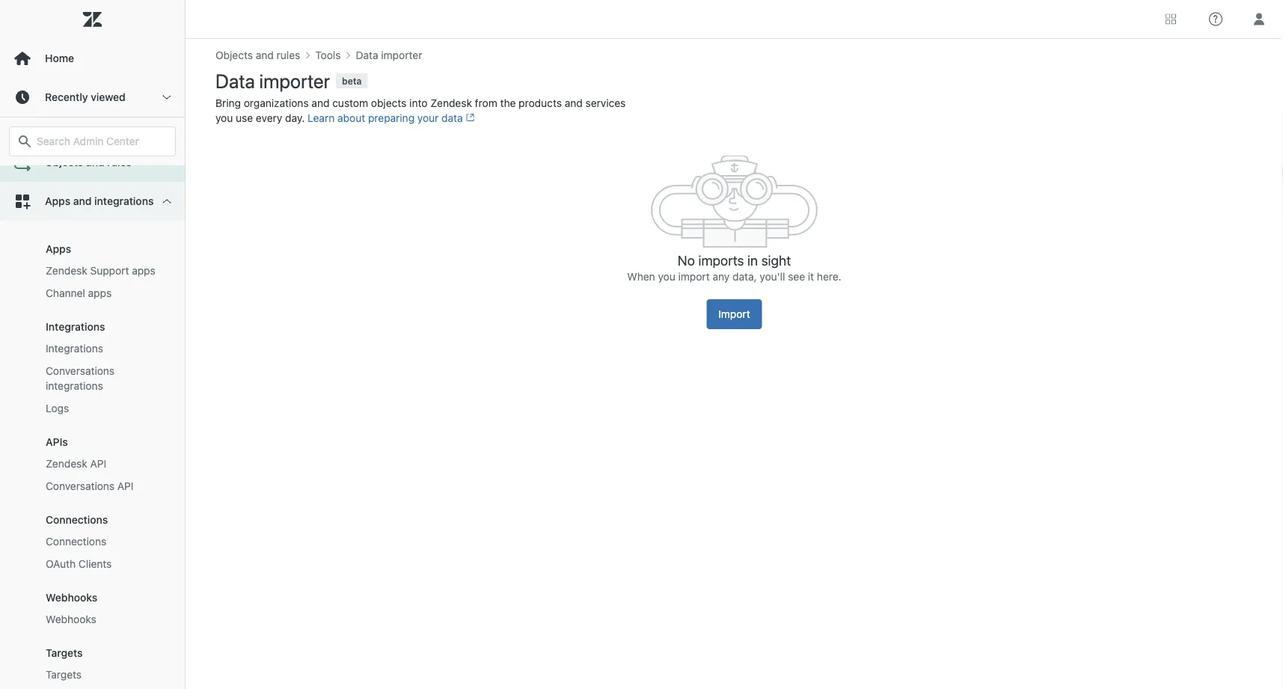Task type: describe. For each thing, give the bounding box(es) containing it.
1 integrations element from the top
[[46, 321, 105, 333]]

Search Admin Center field
[[37, 135, 166, 148]]

none search field inside 'primary' element
[[1, 127, 183, 156]]

zendesk for zendesk support apps
[[46, 265, 87, 277]]

webhooks link
[[40, 609, 170, 631]]

and for objects
[[86, 156, 105, 168]]

apis element
[[46, 436, 68, 448]]

integrations link
[[40, 338, 170, 360]]

objects and rules
[[45, 156, 132, 168]]

logs link
[[40, 398, 170, 420]]

objects and rules button
[[0, 143, 185, 182]]

conversations integrations element
[[46, 364, 164, 394]]

zendesk support apps
[[46, 265, 156, 277]]

clients
[[79, 558, 112, 570]]

viewed
[[91, 91, 126, 103]]

2 targets element from the top
[[46, 668, 82, 683]]

recently viewed
[[45, 91, 126, 103]]

integrations inside dropdown button
[[94, 195, 154, 207]]

oauth clients element
[[46, 557, 112, 572]]

home
[[45, 52, 74, 64]]

2 webhooks element from the top
[[46, 612, 96, 627]]

connections element inside connections link
[[46, 535, 107, 549]]

channel apps element
[[46, 286, 112, 301]]

primary element
[[0, 0, 186, 689]]

tree item inside 'primary' element
[[0, 182, 185, 689]]

channel
[[46, 287, 85, 299]]

apps and integrations group
[[0, 221, 185, 689]]

zendesk support apps link
[[40, 260, 170, 282]]

oauth clients
[[46, 558, 112, 570]]

conversations api element
[[46, 479, 134, 494]]

help image
[[1210, 12, 1223, 26]]

user menu image
[[1250, 9, 1270, 29]]

conversations api
[[46, 480, 134, 493]]

zendesk support apps element
[[46, 264, 156, 278]]

recently
[[45, 91, 88, 103]]



Task type: locate. For each thing, give the bounding box(es) containing it.
tree inside 'primary' element
[[0, 143, 185, 689]]

2 webhooks from the top
[[46, 613, 96, 626]]

apps inside dropdown button
[[45, 195, 70, 207]]

1 vertical spatial apps
[[46, 243, 71, 255]]

1 conversations from the top
[[46, 365, 115, 377]]

1 vertical spatial and
[[73, 195, 92, 207]]

and inside "dropdown button"
[[86, 156, 105, 168]]

0 vertical spatial connections
[[46, 514, 108, 526]]

apis
[[46, 436, 68, 448]]

0 vertical spatial integrations
[[46, 321, 105, 333]]

0 vertical spatial and
[[86, 156, 105, 168]]

api down the zendesk api 'link'
[[117, 480, 134, 493]]

apps inside "element"
[[88, 287, 112, 299]]

1 targets from the top
[[46, 647, 83, 660]]

connections element up oauth clients
[[46, 535, 107, 549]]

integrations
[[46, 321, 105, 333], [46, 342, 103, 355]]

targets element down webhooks link
[[46, 668, 82, 683]]

targets for first targets element from the bottom
[[46, 669, 82, 681]]

0 vertical spatial conversations
[[46, 365, 115, 377]]

1 connections element from the top
[[46, 514, 108, 526]]

apps up channel
[[46, 243, 71, 255]]

apps inside "link"
[[132, 265, 156, 277]]

logs element
[[46, 401, 69, 416]]

1 vertical spatial connections element
[[46, 535, 107, 549]]

zendesk api link
[[40, 453, 170, 475]]

conversations
[[46, 365, 115, 377], [46, 480, 115, 493]]

1 vertical spatial zendesk
[[46, 458, 87, 470]]

apps for apps element
[[46, 243, 71, 255]]

0 vertical spatial targets element
[[46, 647, 83, 660]]

rules
[[107, 156, 132, 168]]

integrations inside conversations integrations
[[46, 380, 103, 392]]

webhooks
[[46, 592, 97, 604], [46, 613, 96, 626]]

targets inside targets link
[[46, 669, 82, 681]]

2 integrations element from the top
[[46, 341, 103, 356]]

0 vertical spatial webhooks
[[46, 592, 97, 604]]

connections up connections link
[[46, 514, 108, 526]]

0 horizontal spatial apps
[[88, 287, 112, 299]]

connections for 1st the connections element from the top of the the 'apps and integrations' group
[[46, 514, 108, 526]]

1 targets element from the top
[[46, 647, 83, 660]]

api
[[90, 458, 106, 470], [117, 480, 134, 493]]

conversations integrations
[[46, 365, 115, 392]]

0 vertical spatial integrations
[[94, 195, 154, 207]]

apps inside group
[[46, 243, 71, 255]]

0 vertical spatial connections element
[[46, 514, 108, 526]]

support
[[90, 265, 129, 277]]

apps
[[132, 265, 156, 277], [88, 287, 112, 299]]

tree item containing apps and integrations
[[0, 182, 185, 689]]

connections up oauth clients
[[46, 536, 107, 548]]

connections element
[[46, 514, 108, 526], [46, 535, 107, 549]]

zendesk products image
[[1166, 14, 1177, 24]]

targets up targets link
[[46, 647, 83, 660]]

1 integrations from the top
[[46, 321, 105, 333]]

conversations for integrations
[[46, 365, 115, 377]]

recently viewed button
[[0, 78, 185, 117]]

apps element
[[46, 243, 71, 255]]

1 vertical spatial apps
[[88, 287, 112, 299]]

1 vertical spatial integrations element
[[46, 341, 103, 356]]

1 vertical spatial api
[[117, 480, 134, 493]]

apps and integrations
[[45, 195, 154, 207]]

and down the objects and rules
[[73, 195, 92, 207]]

zendesk api element
[[46, 457, 106, 472]]

conversations down zendesk api element
[[46, 480, 115, 493]]

api for zendesk api
[[90, 458, 106, 470]]

zendesk inside "link"
[[46, 265, 87, 277]]

2 targets from the top
[[46, 669, 82, 681]]

targets
[[46, 647, 83, 660], [46, 669, 82, 681]]

webhooks element
[[46, 592, 97, 604], [46, 612, 96, 627]]

integrations element up conversations integrations
[[46, 341, 103, 356]]

zendesk down apis element
[[46, 458, 87, 470]]

and inside dropdown button
[[73, 195, 92, 207]]

apps down objects
[[45, 195, 70, 207]]

targets down webhooks link
[[46, 669, 82, 681]]

apps and integrations button
[[0, 182, 185, 221]]

apps right support
[[132, 265, 156, 277]]

api for conversations api
[[117, 480, 134, 493]]

tree
[[0, 143, 185, 689]]

1 vertical spatial webhooks
[[46, 613, 96, 626]]

0 vertical spatial targets
[[46, 647, 83, 660]]

zendesk inside 'link'
[[46, 458, 87, 470]]

and
[[86, 156, 105, 168], [73, 195, 92, 207]]

2 connections from the top
[[46, 536, 107, 548]]

integrations down the channel apps "element"
[[46, 321, 105, 333]]

channel apps
[[46, 287, 112, 299]]

home button
[[0, 39, 185, 78]]

connections element up connections link
[[46, 514, 108, 526]]

None search field
[[1, 127, 183, 156]]

1 connections from the top
[[46, 514, 108, 526]]

1 vertical spatial targets
[[46, 669, 82, 681]]

connections
[[46, 514, 108, 526], [46, 536, 107, 548]]

integrations element
[[46, 321, 105, 333], [46, 341, 103, 356]]

conversations api link
[[40, 475, 170, 498]]

zendesk for zendesk api
[[46, 458, 87, 470]]

0 vertical spatial integrations element
[[46, 321, 105, 333]]

2 connections element from the top
[[46, 535, 107, 549]]

0 vertical spatial apps
[[45, 195, 70, 207]]

connections link
[[40, 531, 170, 553]]

1 webhooks from the top
[[46, 592, 97, 604]]

apps down zendesk support apps element
[[88, 287, 112, 299]]

1 zendesk from the top
[[46, 265, 87, 277]]

zendesk
[[46, 265, 87, 277], [46, 458, 87, 470]]

logs
[[46, 402, 69, 415]]

targets element up targets link
[[46, 647, 83, 660]]

1 vertical spatial targets element
[[46, 668, 82, 683]]

integrations element down the channel apps "element"
[[46, 321, 105, 333]]

webhooks for 1st webhooks 'element' from the bottom
[[46, 613, 96, 626]]

1 horizontal spatial apps
[[132, 265, 156, 277]]

1 webhooks element from the top
[[46, 592, 97, 604]]

1 vertical spatial integrations
[[46, 342, 103, 355]]

connections for the connections element inside connections link
[[46, 536, 107, 548]]

1 horizontal spatial api
[[117, 480, 134, 493]]

1 vertical spatial connections
[[46, 536, 107, 548]]

0 horizontal spatial api
[[90, 458, 106, 470]]

objects
[[45, 156, 83, 168]]

0 vertical spatial zendesk
[[46, 265, 87, 277]]

tree item
[[0, 182, 185, 689]]

1 vertical spatial integrations
[[46, 380, 103, 392]]

api inside 'link'
[[90, 458, 106, 470]]

integrations down rules
[[94, 195, 154, 207]]

0 vertical spatial apps
[[132, 265, 156, 277]]

and for apps
[[73, 195, 92, 207]]

integrations up logs
[[46, 380, 103, 392]]

integrations up conversations integrations
[[46, 342, 103, 355]]

1 vertical spatial conversations
[[46, 480, 115, 493]]

oauth
[[46, 558, 76, 570]]

zendesk up channel
[[46, 265, 87, 277]]

integrations
[[94, 195, 154, 207], [46, 380, 103, 392]]

2 zendesk from the top
[[46, 458, 87, 470]]

tree containing objects and rules
[[0, 143, 185, 689]]

zendesk api
[[46, 458, 106, 470]]

targets element
[[46, 647, 83, 660], [46, 668, 82, 683]]

targets for second targets element from the bottom
[[46, 647, 83, 660]]

1 vertical spatial webhooks element
[[46, 612, 96, 627]]

oauth clients link
[[40, 553, 170, 576]]

2 integrations from the top
[[46, 342, 103, 355]]

conversations integrations link
[[40, 360, 170, 398]]

and down 'search admin center' field
[[86, 156, 105, 168]]

apps for apps and integrations
[[45, 195, 70, 207]]

api up conversations api link at the bottom left
[[90, 458, 106, 470]]

channel apps link
[[40, 282, 170, 305]]

apps
[[45, 195, 70, 207], [46, 243, 71, 255]]

webhooks for 1st webhooks 'element' from the top
[[46, 592, 97, 604]]

0 vertical spatial api
[[90, 458, 106, 470]]

conversations for api
[[46, 480, 115, 493]]

0 vertical spatial webhooks element
[[46, 592, 97, 604]]

targets link
[[40, 664, 170, 686]]

conversations down integrations link
[[46, 365, 115, 377]]

2 conversations from the top
[[46, 480, 115, 493]]



Task type: vqa. For each thing, say whether or not it's contained in the screenshot.
Apps within the dropdown button
yes



